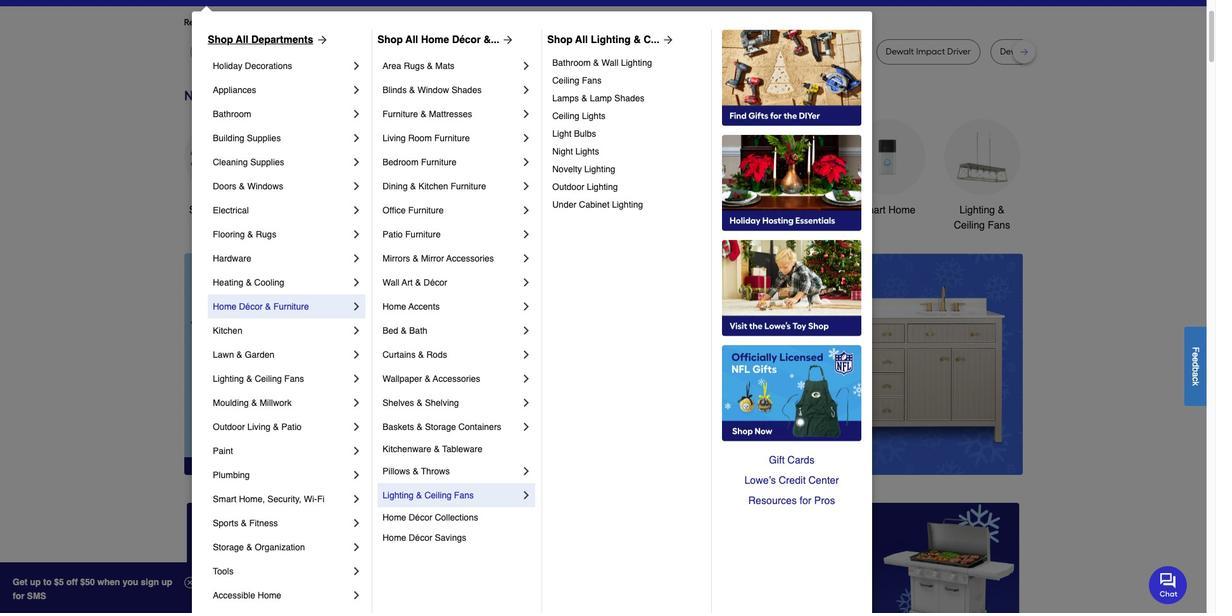 Task type: locate. For each thing, give the bounding box(es) containing it.
0 horizontal spatial lighting & ceiling fans link
[[213, 367, 350, 391]]

impact
[[505, 46, 534, 57], [802, 46, 831, 57], [916, 46, 945, 57]]

1 horizontal spatial kitchen
[[419, 181, 448, 191]]

0 vertical spatial accessories
[[446, 253, 494, 264]]

moulding & millwork link
[[213, 391, 350, 415]]

0 horizontal spatial kitchen
[[213, 326, 242, 336]]

0 horizontal spatial rugs
[[256, 229, 276, 239]]

0 vertical spatial storage
[[425, 422, 456, 432]]

tools up equipment
[[700, 205, 724, 216]]

0 horizontal spatial you
[[299, 17, 314, 28]]

chevron right image for bedroom furniture
[[520, 156, 533, 169]]

chevron right image for lighting & ceiling fans
[[350, 373, 363, 385]]

chevron right image for lawn & garden
[[350, 348, 363, 361]]

lawn & garden
[[213, 350, 275, 360]]

accessories inside mirrors & mirror accessories link
[[446, 253, 494, 264]]

all up area rugs & mats
[[406, 34, 418, 46]]

lights down bulbs
[[576, 146, 599, 156]]

3 dewalt from the left
[[886, 46, 914, 57]]

f
[[1191, 347, 1201, 352]]

electrical link
[[213, 198, 350, 222]]

0 vertical spatial lighting & ceiling fans link
[[944, 119, 1020, 233]]

impact for impact driver
[[802, 46, 831, 57]]

wall art & décor
[[383, 278, 447, 288]]

1 vertical spatial tools link
[[213, 559, 350, 584]]

chevron right image for moulding & millwork
[[350, 397, 363, 409]]

None search field
[[472, 0, 818, 8]]

kitchen faucets link
[[564, 119, 640, 218]]

resources for pros link
[[722, 491, 862, 511]]

2 horizontal spatial outdoor
[[661, 205, 698, 216]]

décor
[[452, 34, 481, 46], [424, 278, 447, 288], [239, 302, 263, 312], [409, 513, 432, 523], [409, 533, 432, 543]]

outdoor for outdoor living & patio
[[213, 422, 245, 432]]

pros
[[815, 495, 835, 507]]

furniture down blinds
[[383, 109, 418, 119]]

1 vertical spatial accessories
[[433, 374, 480, 384]]

arrow right image
[[999, 364, 1012, 377]]

novelty lighting link
[[552, 160, 703, 178]]

patio up paint "link"
[[281, 422, 302, 432]]

shop for shop all home décor &...
[[378, 34, 403, 46]]

3 arrow right image from the left
[[660, 34, 675, 46]]

smart for smart home, security, wi-fi
[[213, 494, 237, 504]]

lights
[[582, 111, 606, 121], [576, 146, 599, 156]]

resources
[[749, 495, 797, 507]]

christmas decorations
[[480, 205, 534, 231]]

chevron right image for storage & organization
[[350, 541, 363, 554]]

dewalt for dewalt drill bit
[[333, 46, 361, 57]]

chevron right image for appliances
[[350, 84, 363, 96]]

home décor collections link
[[383, 507, 533, 528]]

1 vertical spatial storage
[[213, 542, 244, 552]]

0 vertical spatial patio
[[383, 229, 403, 239]]

furniture down furniture & mattresses link on the left top of page
[[434, 133, 470, 143]]

shades up furniture & mattresses link on the left top of page
[[452, 85, 482, 95]]

1 horizontal spatial shades
[[615, 93, 645, 103]]

2 vertical spatial kitchen
[[213, 326, 242, 336]]

0 vertical spatial living
[[383, 133, 406, 143]]

1 horizontal spatial smart
[[859, 205, 886, 216]]

kitchen down bedroom furniture
[[419, 181, 448, 191]]

fans
[[582, 75, 602, 86], [988, 220, 1011, 231], [284, 374, 304, 384], [454, 490, 474, 501]]

find gifts for the diyer. image
[[722, 30, 862, 126]]

1 horizontal spatial set
[[1060, 46, 1073, 57]]

visit the lowe's toy shop. image
[[722, 240, 862, 336]]

décor for home décor savings
[[409, 533, 432, 543]]

impact for impact driver bit
[[505, 46, 534, 57]]

arrow right image up area rugs & mats link
[[499, 34, 515, 46]]

furniture up dining & kitchen furniture
[[421, 157, 457, 167]]

2 dewalt from the left
[[728, 46, 756, 57]]

1 vertical spatial wall
[[383, 278, 400, 288]]

1 horizontal spatial bathroom
[[552, 58, 591, 68]]

0 horizontal spatial living
[[247, 422, 271, 432]]

1 horizontal spatial you
[[412, 17, 427, 28]]

arrow right image inside shop all departments link
[[313, 34, 329, 46]]

0 horizontal spatial up
[[30, 577, 41, 587]]

2 horizontal spatial bathroom
[[770, 205, 814, 216]]

supplies for cleaning supplies
[[250, 157, 284, 167]]

arrow right image for shop all home décor &...
[[499, 34, 515, 46]]

0 vertical spatial decorations
[[245, 61, 292, 71]]

mirror
[[421, 253, 444, 264]]

bed & bath link
[[383, 319, 520, 343]]

chevron right image for smart home, security, wi-fi
[[350, 493, 363, 506]]

0 horizontal spatial storage
[[213, 542, 244, 552]]

lawn
[[213, 350, 234, 360]]

arrow right image inside shop all home décor &... link
[[499, 34, 515, 46]]

& inside "link"
[[241, 518, 247, 528]]

outdoor down "novelty"
[[552, 182, 585, 192]]

chevron right image for mirrors & mirror accessories
[[520, 252, 533, 265]]

gift cards
[[769, 455, 815, 466]]

decorations down christmas
[[480, 220, 534, 231]]

shades up ceiling lights link
[[615, 93, 645, 103]]

4 dewalt from the left
[[1000, 46, 1029, 57]]

chevron right image for paint
[[350, 445, 363, 457]]

& inside outdoor tools & equipment
[[727, 205, 734, 216]]

fans inside ceiling fans link
[[582, 75, 602, 86]]

&...
[[484, 34, 499, 46]]

1 horizontal spatial arrow right image
[[499, 34, 515, 46]]

0 vertical spatial outdoor
[[552, 182, 585, 192]]

0 horizontal spatial outdoor
[[213, 422, 245, 432]]

2 vertical spatial lighting & ceiling fans
[[383, 490, 474, 501]]

0 horizontal spatial arrow right image
[[313, 34, 329, 46]]

holiday hosting essentials. image
[[722, 135, 862, 231]]

2 horizontal spatial shop
[[547, 34, 573, 46]]

driver for impact driver
[[833, 46, 857, 57]]

1 impact from the left
[[505, 46, 534, 57]]

home inside 'home accents' 'link'
[[383, 302, 406, 312]]

arrow right image inside shop all lighting & c... link
[[660, 34, 675, 46]]

e up b
[[1191, 357, 1201, 362]]

accessible
[[213, 590, 255, 601]]

lighting inside outdoor lighting link
[[587, 182, 618, 192]]

up to 35 percent off select small appliances. image
[[471, 503, 736, 613]]

1 horizontal spatial living
[[383, 133, 406, 143]]

doors
[[213, 181, 237, 191]]

hardware link
[[213, 246, 350, 271]]

baskets
[[383, 422, 414, 432]]

under
[[552, 200, 577, 210]]

window
[[418, 85, 449, 95]]

1 vertical spatial kitchen
[[566, 205, 600, 216]]

1 vertical spatial outdoor
[[661, 205, 698, 216]]

scroll to item #4 image
[[743, 452, 773, 457]]

living room furniture
[[383, 133, 470, 143]]

all down recommended searches for you heading
[[575, 34, 588, 46]]

sign
[[141, 577, 159, 587]]

1 e from the top
[[1191, 352, 1201, 357]]

1 vertical spatial decorations
[[480, 220, 534, 231]]

you left more at top
[[299, 17, 314, 28]]

pillows
[[383, 466, 410, 476]]

1 horizontal spatial decorations
[[480, 220, 534, 231]]

chevron right image
[[350, 60, 363, 72], [350, 84, 363, 96], [350, 132, 363, 144], [520, 132, 533, 144], [520, 156, 533, 169], [520, 180, 533, 193], [350, 204, 363, 217], [520, 204, 533, 217], [350, 228, 363, 241], [350, 252, 363, 265], [520, 252, 533, 265], [350, 276, 363, 289], [520, 276, 533, 289], [350, 348, 363, 361], [520, 348, 533, 361], [350, 373, 363, 385], [520, 373, 533, 385], [520, 397, 533, 409], [350, 445, 363, 457], [520, 465, 533, 478], [350, 469, 363, 482], [350, 493, 363, 506], [350, 517, 363, 530], [350, 541, 363, 554]]

all right shop
[[215, 205, 226, 216]]

bathroom
[[552, 58, 591, 68], [213, 109, 251, 119], [770, 205, 814, 216]]

outdoor inside outdoor tools & equipment
[[661, 205, 698, 216]]

2 arrow right image from the left
[[499, 34, 515, 46]]

hardware
[[213, 253, 251, 264]]

outdoor inside outdoor living & patio link
[[213, 422, 245, 432]]

lighting inside novelty lighting link
[[585, 164, 616, 174]]

2 you from the left
[[412, 17, 427, 28]]

1 horizontal spatial rugs
[[404, 61, 425, 71]]

bit for dewalt drill bit set
[[1048, 46, 1058, 57]]

outdoor tools & equipment link
[[659, 119, 735, 233]]

sports & fitness link
[[213, 511, 350, 535]]

living up bedroom
[[383, 133, 406, 143]]

bit
[[381, 46, 391, 57], [562, 46, 572, 57], [618, 46, 629, 57], [1048, 46, 1058, 57]]

chevron right image for kitchen
[[350, 324, 363, 337]]

officially licensed n f l gifts. shop now. image
[[722, 345, 862, 442]]

0 vertical spatial bathroom
[[552, 58, 591, 68]]

0 vertical spatial rugs
[[404, 61, 425, 71]]

wall down drill bit set
[[602, 58, 619, 68]]

0 horizontal spatial impact
[[505, 46, 534, 57]]

outdoor down the moulding
[[213, 422, 245, 432]]

1 vertical spatial living
[[247, 422, 271, 432]]

driver for impact driver bit
[[536, 46, 560, 57]]

cabinet
[[579, 200, 610, 210]]

chevron right image for accessible home
[[350, 589, 363, 602]]

rugs down electrical link
[[256, 229, 276, 239]]

up right the sign
[[162, 577, 172, 587]]

1 you from the left
[[299, 17, 314, 28]]

chevron right image
[[520, 60, 533, 72], [520, 84, 533, 96], [350, 108, 363, 120], [520, 108, 533, 120], [350, 156, 363, 169], [350, 180, 363, 193], [520, 228, 533, 241], [350, 300, 363, 313], [520, 300, 533, 313], [350, 324, 363, 337], [520, 324, 533, 337], [350, 397, 363, 409], [350, 421, 363, 433], [520, 421, 533, 433], [520, 489, 533, 502], [350, 565, 363, 578], [350, 589, 363, 602]]

0 horizontal spatial set
[[631, 46, 644, 57]]

décor up home décor savings
[[409, 513, 432, 523]]

0 horizontal spatial shades
[[452, 85, 482, 95]]

0 horizontal spatial driver
[[536, 46, 560, 57]]

2 up from the left
[[162, 577, 172, 587]]

0 vertical spatial supplies
[[247, 133, 281, 143]]

decorations down shop all departments link
[[245, 61, 292, 71]]

0 horizontal spatial shop
[[208, 34, 233, 46]]

for up 'departments'
[[286, 17, 297, 28]]

furniture up the mirror
[[405, 229, 441, 239]]

supplies for building supplies
[[247, 133, 281, 143]]

credit
[[779, 475, 806, 487]]

lights down lamps & lamp shades
[[582, 111, 606, 121]]

1 bit from the left
[[381, 46, 391, 57]]

mats
[[435, 61, 455, 71]]

ceiling fans
[[552, 75, 602, 86]]

living
[[383, 133, 406, 143], [247, 422, 271, 432]]

chevron right image for flooring & rugs
[[350, 228, 363, 241]]

up left to
[[30, 577, 41, 587]]

1 set from the left
[[631, 46, 644, 57]]

$50
[[80, 577, 95, 587]]

lowe's
[[745, 475, 776, 487]]

4 bit from the left
[[1048, 46, 1058, 57]]

1 vertical spatial supplies
[[250, 157, 284, 167]]

furniture inside office furniture 'link'
[[408, 205, 444, 215]]

1 horizontal spatial driver
[[833, 46, 857, 57]]

tableware
[[442, 444, 483, 454]]

paint
[[213, 446, 233, 456]]

outdoor lighting link
[[552, 178, 703, 196]]

arrow right image down more at top
[[313, 34, 329, 46]]

all for lighting
[[575, 34, 588, 46]]

1 vertical spatial lights
[[576, 146, 599, 156]]

decorations for holiday
[[245, 61, 292, 71]]

outdoor inside outdoor lighting link
[[552, 182, 585, 192]]

1 horizontal spatial tools
[[400, 205, 424, 216]]

wallpaper
[[383, 374, 422, 384]]

2 shop from the left
[[378, 34, 403, 46]]

2 driver from the left
[[833, 46, 857, 57]]

accessories down 'patio furniture' link
[[446, 253, 494, 264]]

more
[[324, 17, 345, 28]]

decorations for christmas
[[480, 220, 534, 231]]

lighting & ceiling fans
[[954, 205, 1011, 231], [213, 374, 304, 384], [383, 490, 474, 501]]

furniture inside 'patio furniture' link
[[405, 229, 441, 239]]

ceiling fans link
[[552, 72, 703, 89]]

home accents link
[[383, 295, 520, 319]]

blinds
[[383, 85, 407, 95]]

chevron right image for bathroom
[[350, 108, 363, 120]]

furniture & mattresses link
[[383, 102, 520, 126]]

3 shop from the left
[[547, 34, 573, 46]]

chevron right image for cleaning supplies
[[350, 156, 363, 169]]

tools up patio furniture at the left top of page
[[400, 205, 424, 216]]

2 bit from the left
[[562, 46, 572, 57]]

chevron right image for office furniture
[[520, 204, 533, 217]]

fi
[[317, 494, 325, 504]]

décor left &...
[[452, 34, 481, 46]]

0 horizontal spatial tools link
[[213, 559, 350, 584]]

shop all deals link
[[184, 119, 260, 218]]

0 vertical spatial smart
[[859, 205, 886, 216]]

lighting inside under cabinet lighting link
[[612, 200, 643, 210]]

tools link
[[374, 119, 450, 218], [213, 559, 350, 584]]

1 dewalt from the left
[[333, 46, 361, 57]]

1 horizontal spatial bathroom link
[[754, 119, 830, 218]]

home inside the home décor savings link
[[383, 533, 406, 543]]

1 horizontal spatial storage
[[425, 422, 456, 432]]

1 arrow right image from the left
[[313, 34, 329, 46]]

recommended searches for you heading
[[184, 16, 1023, 29]]

collections
[[435, 513, 478, 523]]

3 bit from the left
[[618, 46, 629, 57]]

rugs right the area
[[404, 61, 425, 71]]

shop down more suggestions for you link
[[378, 34, 403, 46]]

1 horizontal spatial up
[[162, 577, 172, 587]]

arrow right image
[[313, 34, 329, 46], [499, 34, 515, 46], [660, 34, 675, 46]]

shop all departments link
[[208, 32, 329, 48]]

storage down sports
[[213, 542, 244, 552]]

kitchen down outdoor lighting
[[566, 205, 600, 216]]

tools inside outdoor tools & equipment
[[700, 205, 724, 216]]

4 drill from the left
[[1031, 46, 1046, 57]]

lawn & garden link
[[213, 343, 350, 367]]

0 horizontal spatial decorations
[[245, 61, 292, 71]]

2 horizontal spatial driver
[[948, 46, 971, 57]]

supplies up "cleaning supplies" at top
[[247, 133, 281, 143]]

1 horizontal spatial shop
[[378, 34, 403, 46]]

shades for blinds & window shades
[[452, 85, 482, 95]]

dewalt for dewalt drill bit set
[[1000, 46, 1029, 57]]

1 horizontal spatial impact
[[802, 46, 831, 57]]

furniture
[[383, 109, 418, 119], [434, 133, 470, 143], [421, 157, 457, 167], [451, 181, 486, 191], [408, 205, 444, 215], [405, 229, 441, 239], [274, 302, 309, 312]]

cleaning supplies link
[[213, 150, 350, 174]]

1 up from the left
[[30, 577, 41, 587]]

drill for dewalt drill bit
[[363, 46, 378, 57]]

bulbs
[[574, 129, 596, 139]]

living inside "link"
[[383, 133, 406, 143]]

furniture down dining & kitchen furniture
[[408, 205, 444, 215]]

arrow right image up bathroom & wall lighting link
[[660, 34, 675, 46]]

0 vertical spatial lights
[[582, 111, 606, 121]]

& inside lighting & ceiling fans
[[998, 205, 1005, 216]]

outdoor living & patio
[[213, 422, 302, 432]]

0 vertical spatial tools link
[[374, 119, 450, 218]]

tools up accessible
[[213, 566, 234, 577]]

décor down home décor collections
[[409, 533, 432, 543]]

arrow right image for shop all departments
[[313, 34, 329, 46]]

for right the 'suggestions'
[[399, 17, 410, 28]]

wall left art
[[383, 278, 400, 288]]

3 driver from the left
[[948, 46, 971, 57]]

you up shop all home décor &...
[[412, 17, 427, 28]]

$5
[[54, 577, 64, 587]]

1 drill from the left
[[363, 46, 378, 57]]

0 horizontal spatial lighting & ceiling fans
[[213, 374, 304, 384]]

1 vertical spatial patio
[[281, 422, 302, 432]]

shop down recommended
[[208, 34, 233, 46]]

1 horizontal spatial wall
[[602, 58, 619, 68]]

kitchen link
[[213, 319, 350, 343]]

shop all home décor &...
[[378, 34, 499, 46]]

2 horizontal spatial lighting & ceiling fans
[[954, 205, 1011, 231]]

3 drill from the left
[[758, 46, 773, 57]]

accessories inside wallpaper & accessories link
[[433, 374, 480, 384]]

you for recommended searches for you
[[299, 17, 314, 28]]

you
[[299, 17, 314, 28], [412, 17, 427, 28]]

0 horizontal spatial smart
[[213, 494, 237, 504]]

searches
[[247, 17, 284, 28]]

living down moulding & millwork
[[247, 422, 271, 432]]

1 driver from the left
[[536, 46, 560, 57]]

furniture inside furniture & mattresses link
[[383, 109, 418, 119]]

furniture up kitchen link at the left of the page
[[274, 302, 309, 312]]

shop all lighting & c...
[[547, 34, 660, 46]]

1 vertical spatial smart
[[213, 494, 237, 504]]

dewalt drill
[[728, 46, 773, 57]]

smart for smart home
[[859, 205, 886, 216]]

home inside home décor collections link
[[383, 513, 406, 523]]

2 horizontal spatial impact
[[916, 46, 945, 57]]

chevron right image for electrical
[[350, 204, 363, 217]]

bit for dewalt drill bit
[[381, 46, 391, 57]]

0 vertical spatial kitchen
[[419, 181, 448, 191]]

lighting & ceiling fans for lighting & ceiling fans chevron right icon
[[383, 490, 474, 501]]

furniture down bedroom furniture link
[[451, 181, 486, 191]]

supplies up 'windows'
[[250, 157, 284, 167]]

0 horizontal spatial patio
[[281, 422, 302, 432]]

chevron right image for building supplies
[[350, 132, 363, 144]]

home,
[[239, 494, 265, 504]]

2 horizontal spatial tools
[[700, 205, 724, 216]]

patio down office
[[383, 229, 403, 239]]

kitchen up lawn on the left of the page
[[213, 326, 242, 336]]

dewalt
[[333, 46, 361, 57], [728, 46, 756, 57], [886, 46, 914, 57], [1000, 46, 1029, 57]]

2 horizontal spatial lighting & ceiling fans link
[[944, 119, 1020, 233]]

shades for lamps & lamp shades
[[615, 93, 645, 103]]

2 vertical spatial lighting & ceiling fans link
[[383, 483, 520, 507]]

2 horizontal spatial kitchen
[[566, 205, 600, 216]]

lighting & ceiling fans link
[[944, 119, 1020, 233], [213, 367, 350, 391], [383, 483, 520, 507]]

1 shop from the left
[[208, 34, 233, 46]]

kitchen faucets
[[566, 205, 639, 216]]

electrical
[[213, 205, 249, 215]]

c
[[1191, 377, 1201, 381]]

art
[[402, 278, 413, 288]]

2 e from the top
[[1191, 357, 1201, 362]]

2 set from the left
[[1060, 46, 1073, 57]]

dewalt drill bit
[[333, 46, 391, 57]]

shop up impact driver bit
[[547, 34, 573, 46]]

1 horizontal spatial outdoor
[[552, 182, 585, 192]]

outdoor
[[552, 182, 585, 192], [661, 205, 698, 216], [213, 422, 245, 432]]

furniture inside dining & kitchen furniture link
[[451, 181, 486, 191]]

chevron right image for home décor & furniture
[[350, 300, 363, 313]]

outdoor up equipment
[[661, 205, 698, 216]]

storage & organization
[[213, 542, 305, 552]]

2 horizontal spatial arrow right image
[[660, 34, 675, 46]]

accessories down 'curtains & rods' link
[[433, 374, 480, 384]]

dewalt drill bit set
[[1000, 46, 1073, 57]]

chevron right image for pillows & throws
[[520, 465, 533, 478]]

2 vertical spatial outdoor
[[213, 422, 245, 432]]

all down recommended searches for you
[[236, 34, 249, 46]]

bathroom & wall lighting
[[552, 58, 652, 68]]

home inside home décor & furniture link
[[213, 302, 237, 312]]

2 vertical spatial bathroom
[[770, 205, 814, 216]]

e up d
[[1191, 352, 1201, 357]]

home inside accessible home link
[[258, 590, 281, 601]]

storage up kitchenware & tableware
[[425, 422, 456, 432]]

1 horizontal spatial lighting & ceiling fans
[[383, 490, 474, 501]]

décor down heating & cooling
[[239, 302, 263, 312]]

1 vertical spatial bathroom
[[213, 109, 251, 119]]

1 vertical spatial lighting & ceiling fans
[[213, 374, 304, 384]]

living room furniture link
[[383, 126, 520, 150]]

2 impact from the left
[[802, 46, 831, 57]]

for down 'get'
[[13, 591, 25, 601]]

1 vertical spatial rugs
[[256, 229, 276, 239]]



Task type: describe. For each thing, give the bounding box(es) containing it.
drill for dewalt drill
[[758, 46, 773, 57]]

building
[[213, 133, 244, 143]]

mirrors & mirror accessories
[[383, 253, 494, 264]]

chevron right image for living room furniture
[[520, 132, 533, 144]]

home décor savings link
[[383, 528, 533, 548]]

storage inside "storage & organization" 'link'
[[213, 542, 244, 552]]

lighting inside shop all lighting & c... link
[[591, 34, 631, 46]]

outdoor for outdoor tools & equipment
[[661, 205, 698, 216]]

chevron right image for home accents
[[520, 300, 533, 313]]

get up to 2 free select tools or batteries when you buy 1 with select purchases. image
[[187, 503, 451, 613]]

light
[[552, 129, 572, 139]]

furniture inside home décor & furniture link
[[274, 302, 309, 312]]

novelty
[[552, 164, 582, 174]]

rods
[[427, 350, 447, 360]]

chevron right image for blinds & window shades
[[520, 84, 533, 96]]

baskets & storage containers
[[383, 422, 502, 432]]

kitchenware & tableware link
[[383, 439, 533, 459]]

area rugs & mats
[[383, 61, 455, 71]]

plumbing link
[[213, 463, 350, 487]]

lights for ceiling lights
[[582, 111, 606, 121]]

patio furniture
[[383, 229, 441, 239]]

scroll to item #5 element
[[773, 451, 806, 459]]

recommended
[[184, 17, 245, 28]]

lamp
[[590, 93, 612, 103]]

furniture inside living room furniture "link"
[[434, 133, 470, 143]]

0 vertical spatial wall
[[602, 58, 619, 68]]

dining & kitchen furniture link
[[383, 174, 520, 198]]

faucets
[[602, 205, 639, 216]]

up to 30 percent off select grills and accessories. image
[[756, 503, 1020, 613]]

ceiling lights link
[[552, 107, 703, 125]]

lighting & ceiling fans for lighting & ceiling fans's chevron right image
[[213, 374, 304, 384]]

kitchenware & tableware
[[383, 444, 483, 454]]

curtains & rods
[[383, 350, 447, 360]]

chevron right image for lighting & ceiling fans
[[520, 489, 533, 502]]

chevron right image for wall art & décor
[[520, 276, 533, 289]]

wi-
[[304, 494, 317, 504]]

office furniture link
[[383, 198, 520, 222]]

home décor & furniture link
[[213, 295, 350, 319]]

0 horizontal spatial wall
[[383, 278, 400, 288]]

cleaning
[[213, 157, 248, 167]]

bed & bath
[[383, 326, 428, 336]]

0 horizontal spatial tools
[[213, 566, 234, 577]]

mirrors
[[383, 253, 410, 264]]

chevron right image for baskets & storage containers
[[520, 421, 533, 433]]

lights for night lights
[[576, 146, 599, 156]]

ceiling lights
[[552, 111, 606, 121]]

heating
[[213, 278, 243, 288]]

dewalt for dewalt impact driver
[[886, 46, 914, 57]]

scroll to item #3 image
[[712, 452, 743, 457]]

dewalt for dewalt drill
[[728, 46, 756, 57]]

décor for home décor collections
[[409, 513, 432, 523]]

chevron right image for wallpaper & accessories
[[520, 373, 533, 385]]

light bulbs
[[552, 129, 596, 139]]

all for deals
[[215, 205, 226, 216]]

all for home
[[406, 34, 418, 46]]

0 horizontal spatial bathroom link
[[213, 102, 350, 126]]

1 vertical spatial lighting & ceiling fans link
[[213, 367, 350, 391]]

accessible home
[[213, 590, 281, 601]]

departments
[[251, 34, 313, 46]]

scroll to item #2 image
[[682, 452, 712, 457]]

appliances
[[213, 85, 256, 95]]

get
[[13, 577, 27, 587]]

gift
[[769, 455, 785, 466]]

you
[[123, 577, 138, 587]]

home décor savings
[[383, 533, 466, 543]]

outdoor lighting
[[552, 182, 618, 192]]

when
[[97, 577, 120, 587]]

shop all departments
[[208, 34, 313, 46]]

under cabinet lighting link
[[552, 196, 703, 214]]

kitchen for kitchen faucets
[[566, 205, 600, 216]]

night lights link
[[552, 143, 703, 160]]

wall art & décor link
[[383, 271, 520, 295]]

bathroom & wall lighting link
[[552, 54, 703, 72]]

lowe's credit center link
[[722, 471, 862, 491]]

chevron right image for dining & kitchen furniture
[[520, 180, 533, 193]]

chevron right image for sports & fitness
[[350, 517, 363, 530]]

home décor collections
[[383, 513, 478, 523]]

containers
[[459, 422, 502, 432]]

plumbing
[[213, 470, 250, 480]]

storage inside baskets & storage containers link
[[425, 422, 456, 432]]

chat invite button image
[[1149, 566, 1188, 604]]

suggestions
[[347, 17, 397, 28]]

home inside smart home link
[[889, 205, 916, 216]]

home inside shop all home décor &... link
[[421, 34, 449, 46]]

savings
[[435, 533, 466, 543]]

cleaning supplies
[[213, 157, 284, 167]]

pillows & throws
[[383, 466, 450, 476]]

deals
[[229, 205, 255, 216]]

new deals every day during 25 days of deals image
[[184, 85, 1023, 106]]

décor down mirrors & mirror accessories
[[424, 278, 447, 288]]

night
[[552, 146, 573, 156]]

bit for impact driver bit
[[562, 46, 572, 57]]

chevron right image for shelves & shelving
[[520, 397, 533, 409]]

for inside get up to $5 off $50 when you sign up for sms
[[13, 591, 25, 601]]

outdoor for outdoor lighting
[[552, 182, 585, 192]]

throws
[[421, 466, 450, 476]]

cooling
[[254, 278, 284, 288]]

furniture inside bedroom furniture link
[[421, 157, 457, 167]]

chevron right image for heating & cooling
[[350, 276, 363, 289]]

chevron right image for outdoor living & patio
[[350, 421, 363, 433]]

kitchen for kitchen
[[213, 326, 242, 336]]

chevron right image for curtains & rods
[[520, 348, 533, 361]]

c...
[[644, 34, 660, 46]]

drill for dewalt drill bit set
[[1031, 46, 1046, 57]]

chevron right image for plumbing
[[350, 469, 363, 482]]

bath
[[409, 326, 428, 336]]

more suggestions for you
[[324, 17, 427, 28]]

fitness
[[249, 518, 278, 528]]

arrow right image for shop all lighting & c...
[[660, 34, 675, 46]]

1 horizontal spatial tools link
[[374, 119, 450, 218]]

heating & cooling link
[[213, 271, 350, 295]]

area
[[383, 61, 401, 71]]

chevron right image for furniture & mattresses
[[520, 108, 533, 120]]

for left pros
[[800, 495, 812, 507]]

chevron right image for patio furniture
[[520, 228, 533, 241]]

windows
[[247, 181, 283, 191]]

chevron right image for bed & bath
[[520, 324, 533, 337]]

chevron right image for area rugs & mats
[[520, 60, 533, 72]]

shop for shop all departments
[[208, 34, 233, 46]]

2 drill from the left
[[601, 46, 616, 57]]

bed
[[383, 326, 398, 336]]

blinds & window shades
[[383, 85, 482, 95]]

shop all home décor &... link
[[378, 32, 515, 48]]

chevron right image for doors & windows
[[350, 180, 363, 193]]

chevron right image for tools
[[350, 565, 363, 578]]

all for departments
[[236, 34, 249, 46]]

lighting inside bathroom & wall lighting link
[[621, 58, 652, 68]]

mattresses
[[429, 109, 472, 119]]

shop for shop all lighting & c...
[[547, 34, 573, 46]]

0 vertical spatial lighting & ceiling fans
[[954, 205, 1011, 231]]

baskets & storage containers link
[[383, 415, 520, 439]]

0 horizontal spatial bathroom
[[213, 109, 251, 119]]

area rugs & mats link
[[383, 54, 520, 78]]

arrow left image
[[420, 364, 432, 377]]

1 horizontal spatial patio
[[383, 229, 403, 239]]

heating & cooling
[[213, 278, 284, 288]]

dining & kitchen furniture
[[383, 181, 486, 191]]

flooring & rugs
[[213, 229, 276, 239]]

curtains
[[383, 350, 416, 360]]

chevron right image for holiday decorations
[[350, 60, 363, 72]]

bedroom furniture
[[383, 157, 457, 167]]

up to 40 percent off select vanities. plus get free local delivery on select vanities. image
[[409, 253, 1023, 475]]

christmas
[[484, 205, 530, 216]]

under cabinet lighting
[[552, 200, 643, 210]]

3 impact from the left
[[916, 46, 945, 57]]

you for more suggestions for you
[[412, 17, 427, 28]]

f e e d b a c k button
[[1185, 327, 1207, 406]]

shelves & shelving
[[383, 398, 459, 408]]

equipment
[[673, 220, 721, 231]]

shop these last-minute gifts. $99 or less. quantities are limited and won't last. image
[[184, 253, 389, 475]]

chevron right image for hardware
[[350, 252, 363, 265]]

shelves & shelving link
[[383, 391, 520, 415]]

accents
[[409, 302, 440, 312]]

décor for home décor & furniture
[[239, 302, 263, 312]]

1 horizontal spatial lighting & ceiling fans link
[[383, 483, 520, 507]]



Task type: vqa. For each thing, say whether or not it's contained in the screenshot.
Work?
no



